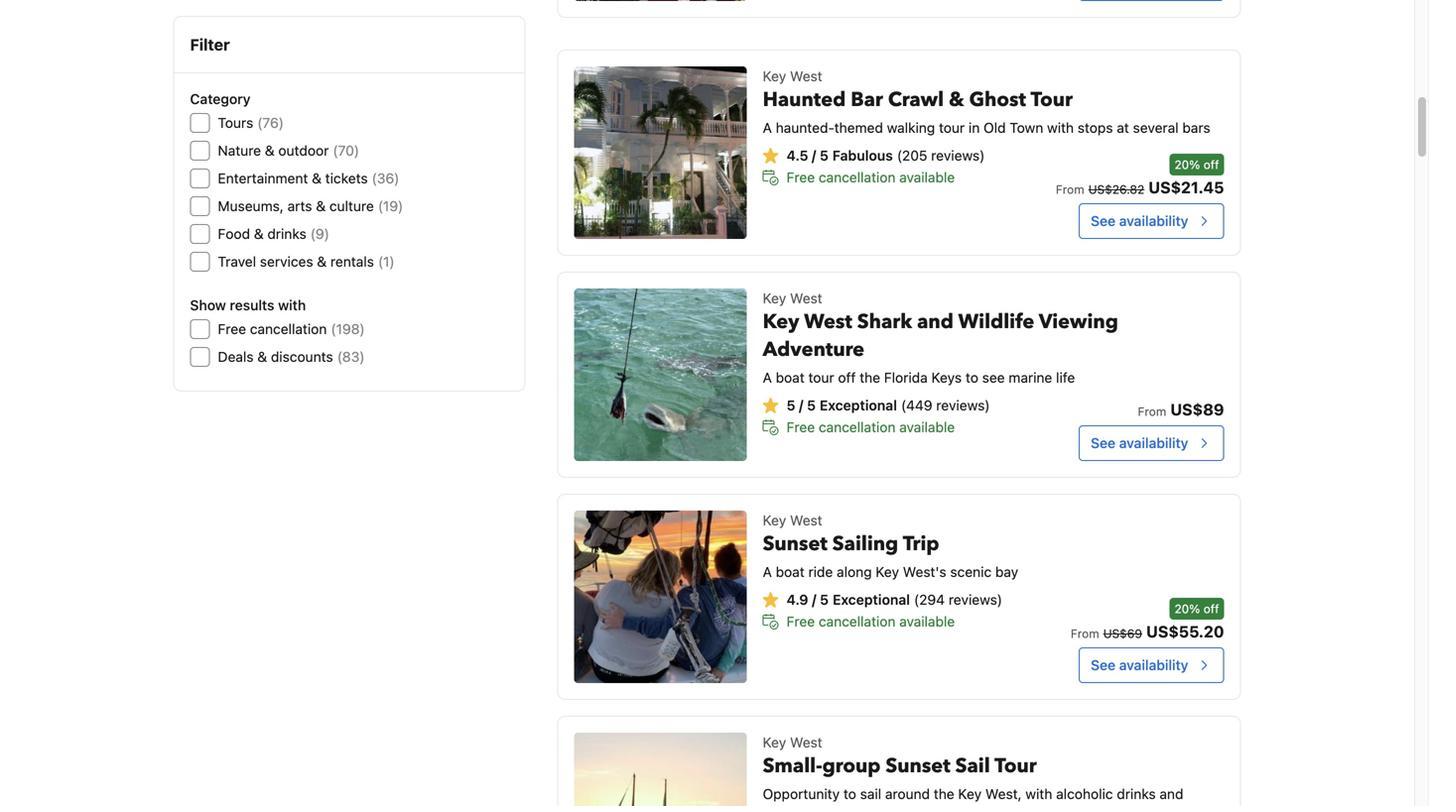 Task type: describe. For each thing, give the bounding box(es) containing it.
travel services & rentals (1)
[[218, 254, 395, 270]]

in
[[969, 120, 980, 136]]

florida
[[884, 370, 928, 386]]

ride
[[808, 564, 833, 581]]

culture
[[329, 198, 374, 214]]

(449
[[901, 398, 933, 414]]

20% off for haunted bar crawl & ghost tour
[[1175, 158, 1219, 172]]

west for small-
[[790, 735, 823, 751]]

marine
[[1009, 370, 1052, 386]]

& right 'deals'
[[257, 349, 267, 365]]

along
[[837, 564, 872, 581]]

sunset sailing trip image
[[574, 511, 747, 684]]

life
[[1056, 370, 1075, 386]]

us$55.20
[[1146, 623, 1224, 642]]

key west small-group sunset sail tour opportunity to sail around the key west, with alcoholic drinks and snacks included
[[763, 735, 1184, 807]]

available for trip
[[899, 614, 955, 630]]

trip
[[903, 531, 940, 558]]

ghost
[[969, 86, 1026, 114]]

stops
[[1078, 120, 1113, 136]]

deals
[[218, 349, 254, 365]]

west for haunted
[[790, 68, 823, 84]]

tour inside key west small-group sunset sail tour opportunity to sail around the key west, with alcoholic drinks and snacks included
[[995, 753, 1037, 781]]

see availability for sunset sailing trip
[[1091, 658, 1189, 674]]

small-
[[763, 753, 822, 781]]

4.9 / 5 exceptional (294 reviews)
[[787, 592, 1003, 608]]

(83)
[[337, 349, 365, 365]]

see
[[982, 370, 1005, 386]]

sunset inside key west small-group sunset sail tour opportunity to sail around the key west, with alcoholic drinks and snacks included
[[886, 753, 951, 781]]

tours (76)
[[218, 115, 284, 131]]

availability for key west shark and wildlife viewing adventure
[[1119, 435, 1189, 452]]

adventure
[[763, 336, 865, 364]]

4.5 / 5 fabulous (205 reviews)
[[787, 147, 985, 164]]

free cancellation (198)
[[218, 321, 365, 337]]

tickets
[[325, 170, 368, 187]]

west for sunset
[[790, 513, 823, 529]]

(70)
[[333, 142, 359, 159]]

wildlife
[[958, 309, 1035, 336]]

key west key west shark and wildlife viewing adventure a boat tour off the florida keys to see marine life
[[763, 290, 1118, 386]]

bars
[[1183, 120, 1211, 136]]

from for haunted bar crawl & ghost tour
[[1056, 183, 1085, 197]]

to inside key west small-group sunset sail tour opportunity to sail around the key west, with alcoholic drinks and snacks included
[[844, 787, 856, 803]]

entertainment
[[218, 170, 308, 187]]

bar
[[851, 86, 883, 114]]

walking
[[887, 120, 935, 136]]

from us$89
[[1138, 401, 1224, 419]]

sunset inside key west sunset sailing trip a boat ride along key west's scenic bay
[[763, 531, 828, 558]]

results
[[230, 297, 274, 314]]

nature
[[218, 142, 261, 159]]

scenic
[[950, 564, 992, 581]]

from us$26.82 us$21.45
[[1056, 178, 1224, 197]]

from for sunset sailing trip
[[1071, 627, 1099, 641]]

free for key
[[787, 419, 815, 436]]

tours
[[218, 115, 253, 131]]

free cancellation available for a
[[787, 169, 955, 186]]

rentals
[[331, 254, 374, 270]]

(294
[[914, 592, 945, 608]]

(76)
[[257, 115, 284, 131]]

1 vertical spatial with
[[278, 297, 306, 314]]

food & drinks (9)
[[218, 226, 329, 242]]

& right the food
[[254, 226, 264, 242]]

/ for along
[[812, 592, 816, 608]]

at
[[1117, 120, 1129, 136]]

arts
[[287, 198, 312, 214]]

themed
[[834, 120, 883, 136]]

group
[[822, 753, 881, 781]]

tour inside "key west haunted bar crawl & ghost tour a haunted-themed walking tour in old town with stops at several bars"
[[1031, 86, 1073, 114]]

sail
[[955, 753, 990, 781]]

5 for key
[[807, 398, 816, 414]]

reviews) for crawl
[[931, 147, 985, 164]]

key inside "key west haunted bar crawl & ghost tour a haunted-themed walking tour in old town with stops at several bars"
[[763, 68, 786, 84]]

museums, arts & culture (19)
[[218, 198, 403, 214]]

cancellation for key
[[819, 419, 896, 436]]

a inside key west key west shark and wildlife viewing adventure a boat tour off the florida keys to see marine life
[[763, 370, 772, 386]]

see availability for key west shark and wildlife viewing adventure
[[1091, 435, 1189, 452]]

see for haunted bar crawl & ghost tour
[[1091, 213, 1116, 229]]

and inside key west key west shark and wildlife viewing adventure a boat tour off the florida keys to see marine life
[[917, 309, 954, 336]]

travel
[[218, 254, 256, 270]]

bay
[[995, 564, 1019, 581]]

haunted-
[[776, 120, 834, 136]]

from us$69 us$55.20
[[1071, 623, 1224, 642]]

viewing
[[1039, 309, 1118, 336]]

services
[[260, 254, 313, 270]]

snacks
[[763, 806, 807, 807]]

nature & outdoor (70)
[[218, 142, 359, 159]]

(19)
[[378, 198, 403, 214]]

off inside key west key west shark and wildlife viewing adventure a boat tour off the florida keys to see marine life
[[838, 370, 856, 386]]

exceptional for along
[[833, 592, 910, 608]]

west for key
[[790, 290, 823, 307]]

5 / 5 exceptional (449 reviews)
[[787, 398, 990, 414]]

us$69
[[1103, 627, 1142, 641]]



Task type: locate. For each thing, give the bounding box(es) containing it.
1 vertical spatial boat
[[776, 564, 805, 581]]

drinks
[[267, 226, 306, 242], [1117, 787, 1156, 803]]

1 vertical spatial off
[[838, 370, 856, 386]]

show results with
[[190, 297, 306, 314]]

1 vertical spatial reviews)
[[936, 398, 990, 414]]

see availability down from us$89
[[1091, 435, 1189, 452]]

20% for haunted bar crawl & ghost tour
[[1175, 158, 1200, 172]]

& inside "key west haunted bar crawl & ghost tour a haunted-themed walking tour in old town with stops at several bars"
[[949, 86, 964, 114]]

keys
[[932, 370, 962, 386]]

1 a from the top
[[763, 120, 772, 136]]

sunset up ride
[[763, 531, 828, 558]]

free for haunted
[[787, 169, 815, 186]]

0 horizontal spatial drinks
[[267, 226, 306, 242]]

3 available from the top
[[899, 614, 955, 630]]

reviews) for shark
[[936, 398, 990, 414]]

museums,
[[218, 198, 284, 214]]

0 vertical spatial tour
[[939, 120, 965, 136]]

tour inside key west key west shark and wildlife viewing adventure a boat tour off the florida keys to see marine life
[[808, 370, 834, 386]]

a down adventure
[[763, 370, 772, 386]]

0 vertical spatial reviews)
[[931, 147, 985, 164]]

3 availability from the top
[[1119, 658, 1189, 674]]

1 vertical spatial tour
[[995, 753, 1037, 781]]

2 free cancellation available from the top
[[787, 419, 955, 436]]

0 horizontal spatial tour
[[808, 370, 834, 386]]

reviews) down the in
[[931, 147, 985, 164]]

0 vertical spatial with
[[1047, 120, 1074, 136]]

1 vertical spatial see availability
[[1091, 435, 1189, 452]]

reviews) for trip
[[949, 592, 1003, 608]]

20%
[[1175, 158, 1200, 172], [1175, 602, 1200, 616]]

to up 'included'
[[844, 787, 856, 803]]

2 20% from the top
[[1175, 602, 1200, 616]]

and right alcoholic
[[1160, 787, 1184, 803]]

boat up 4.9
[[776, 564, 805, 581]]

several
[[1133, 120, 1179, 136]]

3 see availability from the top
[[1091, 658, 1189, 674]]

0 vertical spatial and
[[917, 309, 954, 336]]

1 horizontal spatial the
[[934, 787, 955, 803]]

a left ride
[[763, 564, 772, 581]]

5
[[820, 147, 829, 164], [787, 398, 796, 414], [807, 398, 816, 414], [820, 592, 829, 608]]

1 vertical spatial tour
[[808, 370, 834, 386]]

2 vertical spatial /
[[812, 592, 816, 608]]

off up us$55.20
[[1204, 602, 1219, 616]]

free cancellation available for adventure
[[787, 419, 955, 436]]

0 vertical spatial 20% off
[[1175, 158, 1219, 172]]

free down adventure
[[787, 419, 815, 436]]

tour inside "key west haunted bar crawl & ghost tour a haunted-themed walking tour in old town with stops at several bars"
[[939, 120, 965, 136]]

free cancellation available for along
[[787, 614, 955, 630]]

from left us$69
[[1071, 627, 1099, 641]]

0 vertical spatial a
[[763, 120, 772, 136]]

0 vertical spatial free cancellation available
[[787, 169, 955, 186]]

(205
[[897, 147, 928, 164]]

1 available from the top
[[899, 169, 955, 186]]

west's
[[903, 564, 947, 581]]

cancellation up "deals & discounts (83)"
[[250, 321, 327, 337]]

1 vertical spatial a
[[763, 370, 772, 386]]

free cancellation available
[[787, 169, 955, 186], [787, 419, 955, 436], [787, 614, 955, 630]]

availability for sunset sailing trip
[[1119, 658, 1189, 674]]

1 see availability from the top
[[1091, 213, 1189, 229]]

cancellation down 4.9 / 5 exceptional (294 reviews)
[[819, 614, 896, 630]]

with inside "key west haunted bar crawl & ghost tour a haunted-themed walking tour in old town with stops at several bars"
[[1047, 120, 1074, 136]]

west inside key west small-group sunset sail tour opportunity to sail around the key west, with alcoholic drinks and snacks included
[[790, 735, 823, 751]]

1 boat from the top
[[776, 370, 805, 386]]

deals & discounts (83)
[[218, 349, 365, 365]]

exceptional for adventure
[[820, 398, 897, 414]]

free down 4.9
[[787, 614, 815, 630]]

outdoor
[[278, 142, 329, 159]]

from inside from us$69 us$55.20
[[1071, 627, 1099, 641]]

(198)
[[331, 321, 365, 337]]

2 boat from the top
[[776, 564, 805, 581]]

from left us$89
[[1138, 405, 1167, 419]]

crawl
[[888, 86, 944, 114]]

1 vertical spatial to
[[844, 787, 856, 803]]

4.5
[[787, 147, 808, 164]]

drinks up services
[[267, 226, 306, 242]]

the inside key west key west shark and wildlife viewing adventure a boat tour off the florida keys to see marine life
[[860, 370, 880, 386]]

us$26.82
[[1089, 183, 1145, 197]]

key west sunset sailing trip a boat ride along key west's scenic bay
[[763, 513, 1019, 581]]

off for sunset sailing trip
[[1204, 602, 1219, 616]]

see
[[1091, 213, 1116, 229], [1091, 435, 1116, 452], [1091, 658, 1116, 674]]

show
[[190, 297, 226, 314]]

sunset up around
[[886, 753, 951, 781]]

us$21.45
[[1149, 178, 1224, 197]]

1 horizontal spatial and
[[1160, 787, 1184, 803]]

boat down adventure
[[776, 370, 805, 386]]

3 see from the top
[[1091, 658, 1116, 674]]

2 see from the top
[[1091, 435, 1116, 452]]

small-group sunset sail tour image
[[574, 734, 747, 807]]

and
[[917, 309, 954, 336], [1160, 787, 1184, 803]]

0 vertical spatial /
[[812, 147, 816, 164]]

sailing
[[833, 531, 898, 558]]

5 for sunset
[[820, 592, 829, 608]]

1 vertical spatial 20%
[[1175, 602, 1200, 616]]

west inside key west sunset sailing trip a boat ride along key west's scenic bay
[[790, 513, 823, 529]]

the inside key west small-group sunset sail tour opportunity to sail around the key west, with alcoholic drinks and snacks included
[[934, 787, 955, 803]]

0 vertical spatial 20%
[[1175, 158, 1200, 172]]

0 vertical spatial see availability
[[1091, 213, 1189, 229]]

see availability
[[1091, 213, 1189, 229], [1091, 435, 1189, 452], [1091, 658, 1189, 674]]

boat inside key west key west shark and wildlife viewing adventure a boat tour off the florida keys to see marine life
[[776, 370, 805, 386]]

2 vertical spatial availability
[[1119, 658, 1189, 674]]

free for sunset
[[787, 614, 815, 630]]

cancellation down "5 / 5 exceptional (449 reviews)"
[[819, 419, 896, 436]]

0 horizontal spatial and
[[917, 309, 954, 336]]

20% off up us$55.20
[[1175, 602, 1219, 616]]

& down (9)
[[317, 254, 327, 270]]

1 vertical spatial the
[[934, 787, 955, 803]]

cancellation down fabulous
[[819, 169, 896, 186]]

shark
[[857, 309, 912, 336]]

cancellation for haunted
[[819, 169, 896, 186]]

available down (294
[[899, 614, 955, 630]]

a inside "key west haunted bar crawl & ghost tour a haunted-themed walking tour in old town with stops at several bars"
[[763, 120, 772, 136]]

off down adventure
[[838, 370, 856, 386]]

& right crawl
[[949, 86, 964, 114]]

1 vertical spatial and
[[1160, 787, 1184, 803]]

2 vertical spatial see
[[1091, 658, 1116, 674]]

a inside key west sunset sailing trip a boat ride along key west's scenic bay
[[763, 564, 772, 581]]

alcoholic
[[1056, 787, 1113, 803]]

2 vertical spatial reviews)
[[949, 592, 1003, 608]]

availability down from us$89
[[1119, 435, 1189, 452]]

2 20% off from the top
[[1175, 602, 1219, 616]]

/ right 4.9
[[812, 592, 816, 608]]

tour left the in
[[939, 120, 965, 136]]

3 free cancellation available from the top
[[787, 614, 955, 630]]

to left "see"
[[966, 370, 979, 386]]

with up the free cancellation (198)
[[278, 297, 306, 314]]

tour
[[1031, 86, 1073, 114], [995, 753, 1037, 781]]

with inside key west small-group sunset sail tour opportunity to sail around the key west, with alcoholic drinks and snacks included
[[1026, 787, 1053, 803]]

category
[[190, 91, 251, 107]]

from inside from us$89
[[1138, 405, 1167, 419]]

4.9
[[787, 592, 809, 608]]

0 vertical spatial sunset
[[763, 531, 828, 558]]

with right town
[[1047, 120, 1074, 136]]

0 vertical spatial off
[[1204, 158, 1219, 172]]

west inside "key west haunted bar crawl & ghost tour a haunted-themed walking tour in old town with stops at several bars"
[[790, 68, 823, 84]]

1 20% off from the top
[[1175, 158, 1219, 172]]

from inside 'from us$26.82 us$21.45'
[[1056, 183, 1085, 197]]

2 a from the top
[[763, 370, 772, 386]]

1 vertical spatial exceptional
[[833, 592, 910, 608]]

available down the '(205'
[[899, 169, 955, 186]]

available for crawl
[[899, 169, 955, 186]]

tour up town
[[1031, 86, 1073, 114]]

20% off
[[1175, 158, 1219, 172], [1175, 602, 1219, 616]]

drinks right alcoholic
[[1117, 787, 1156, 803]]

1 horizontal spatial to
[[966, 370, 979, 386]]

&
[[949, 86, 964, 114], [265, 142, 275, 159], [312, 170, 322, 187], [316, 198, 326, 214], [254, 226, 264, 242], [317, 254, 327, 270], [257, 349, 267, 365]]

availability for haunted bar crawl & ghost tour
[[1119, 213, 1189, 229]]

1 vertical spatial available
[[899, 419, 955, 436]]

2 vertical spatial free cancellation available
[[787, 614, 955, 630]]

1 horizontal spatial drinks
[[1117, 787, 1156, 803]]

(36)
[[372, 170, 399, 187]]

available
[[899, 169, 955, 186], [899, 419, 955, 436], [899, 614, 955, 630]]

20% for sunset sailing trip
[[1175, 602, 1200, 616]]

/
[[812, 147, 816, 164], [799, 398, 803, 414], [812, 592, 816, 608]]

2 availability from the top
[[1119, 435, 1189, 452]]

20% up us$55.20
[[1175, 602, 1200, 616]]

tour up west,
[[995, 753, 1037, 781]]

see availability down from us$69 us$55.20
[[1091, 658, 1189, 674]]

1 20% from the top
[[1175, 158, 1200, 172]]

town
[[1010, 120, 1043, 136]]

us$89
[[1171, 401, 1224, 419]]

0 vertical spatial available
[[899, 169, 955, 186]]

see for key west shark and wildlife viewing adventure
[[1091, 435, 1116, 452]]

exceptional
[[820, 398, 897, 414], [833, 592, 910, 608]]

see availability down 'from us$26.82 us$21.45'
[[1091, 213, 1189, 229]]

20% off for sunset sailing trip
[[1175, 602, 1219, 616]]

tour
[[939, 120, 965, 136], [808, 370, 834, 386]]

off
[[1204, 158, 1219, 172], [838, 370, 856, 386], [1204, 602, 1219, 616]]

2 vertical spatial see availability
[[1091, 658, 1189, 674]]

boat
[[776, 370, 805, 386], [776, 564, 805, 581]]

off up us$21.45
[[1204, 158, 1219, 172]]

free cancellation available down fabulous
[[787, 169, 955, 186]]

with right west,
[[1026, 787, 1053, 803]]

available down the '(449'
[[899, 419, 955, 436]]

key
[[763, 68, 786, 84], [763, 290, 786, 307], [763, 309, 799, 336], [763, 513, 786, 529], [876, 564, 899, 581], [763, 735, 786, 751], [958, 787, 982, 803]]

free up 'deals'
[[218, 321, 246, 337]]

2 vertical spatial off
[[1204, 602, 1219, 616]]

1 horizontal spatial sunset
[[886, 753, 951, 781]]

from left us$26.82 at the right top of page
[[1056, 183, 1085, 197]]

2 available from the top
[[899, 419, 955, 436]]

0 horizontal spatial the
[[860, 370, 880, 386]]

included
[[811, 806, 866, 807]]

the up "5 / 5 exceptional (449 reviews)"
[[860, 370, 880, 386]]

the right around
[[934, 787, 955, 803]]

key west shark and wildlife viewing adventure image
[[574, 289, 747, 462]]

& down (76) at the left top
[[265, 142, 275, 159]]

2 vertical spatial a
[[763, 564, 772, 581]]

& right arts
[[316, 198, 326, 214]]

see for sunset sailing trip
[[1091, 658, 1116, 674]]

0 vertical spatial see
[[1091, 213, 1116, 229]]

0 vertical spatial the
[[860, 370, 880, 386]]

haunted bar crawl & ghost tour image
[[574, 67, 747, 239]]

1 vertical spatial /
[[799, 398, 803, 414]]

sunset
[[763, 531, 828, 558], [886, 753, 951, 781]]

tour down adventure
[[808, 370, 834, 386]]

and right 'shark'
[[917, 309, 954, 336]]

free down 4.5
[[787, 169, 815, 186]]

and inside key west small-group sunset sail tour opportunity to sail around the key west, with alcoholic drinks and snacks included
[[1160, 787, 1184, 803]]

1 vertical spatial sunset
[[886, 753, 951, 781]]

0 horizontal spatial to
[[844, 787, 856, 803]]

reviews) down scenic
[[949, 592, 1003, 608]]

around
[[885, 787, 930, 803]]

availability down 'from us$26.82 us$21.45'
[[1119, 213, 1189, 229]]

west,
[[986, 787, 1022, 803]]

20% up us$21.45
[[1175, 158, 1200, 172]]

2 vertical spatial from
[[1071, 627, 1099, 641]]

0 vertical spatial exceptional
[[820, 398, 897, 414]]

2 see availability from the top
[[1091, 435, 1189, 452]]

0 vertical spatial drinks
[[267, 226, 306, 242]]

reviews) down 'keys' at top right
[[936, 398, 990, 414]]

boat inside key west sunset sailing trip a boat ride along key west's scenic bay
[[776, 564, 805, 581]]

1 see from the top
[[1091, 213, 1116, 229]]

cancellation for sunset
[[819, 614, 896, 630]]

0 vertical spatial boat
[[776, 370, 805, 386]]

see availability for haunted bar crawl & ghost tour
[[1091, 213, 1189, 229]]

1 vertical spatial free cancellation available
[[787, 419, 955, 436]]

drinks inside key west small-group sunset sail tour opportunity to sail around the key west, with alcoholic drinks and snacks included
[[1117, 787, 1156, 803]]

exceptional down along
[[833, 592, 910, 608]]

off for haunted bar crawl & ghost tour
[[1204, 158, 1219, 172]]

0 horizontal spatial sunset
[[763, 531, 828, 558]]

1 vertical spatial 20% off
[[1175, 602, 1219, 616]]

discounts
[[271, 349, 333, 365]]

with
[[1047, 120, 1074, 136], [278, 297, 306, 314], [1026, 787, 1053, 803]]

to
[[966, 370, 979, 386], [844, 787, 856, 803]]

/ for a
[[812, 147, 816, 164]]

2 vertical spatial with
[[1026, 787, 1053, 803]]

to inside key west key west shark and wildlife viewing adventure a boat tour off the florida keys to see marine life
[[966, 370, 979, 386]]

1 vertical spatial from
[[1138, 405, 1167, 419]]

2 vertical spatial available
[[899, 614, 955, 630]]

1 availability from the top
[[1119, 213, 1189, 229]]

0 vertical spatial availability
[[1119, 213, 1189, 229]]

1 vertical spatial see
[[1091, 435, 1116, 452]]

1 horizontal spatial tour
[[939, 120, 965, 136]]

a left haunted-
[[763, 120, 772, 136]]

1 free cancellation available from the top
[[787, 169, 955, 186]]

old
[[984, 120, 1006, 136]]

filter
[[190, 35, 230, 54]]

opportunity
[[763, 787, 840, 803]]

reviews)
[[931, 147, 985, 164], [936, 398, 990, 414], [949, 592, 1003, 608]]

entertainment & tickets (36)
[[218, 170, 399, 187]]

0 vertical spatial from
[[1056, 183, 1085, 197]]

0 vertical spatial tour
[[1031, 86, 1073, 114]]

(9)
[[310, 226, 329, 242]]

/ down adventure
[[799, 398, 803, 414]]

fabulous
[[833, 147, 893, 164]]

food
[[218, 226, 250, 242]]

west
[[790, 68, 823, 84], [790, 290, 823, 307], [804, 309, 852, 336], [790, 513, 823, 529], [790, 735, 823, 751]]

1 vertical spatial drinks
[[1117, 787, 1156, 803]]

free cancellation available down 4.9 / 5 exceptional (294 reviews)
[[787, 614, 955, 630]]

a
[[763, 120, 772, 136], [763, 370, 772, 386], [763, 564, 772, 581]]

key west haunted bar crawl & ghost tour a haunted-themed walking tour in old town with stops at several bars
[[763, 68, 1211, 136]]

1 vertical spatial availability
[[1119, 435, 1189, 452]]

free
[[787, 169, 815, 186], [218, 321, 246, 337], [787, 419, 815, 436], [787, 614, 815, 630]]

free cancellation available down "5 / 5 exceptional (449 reviews)"
[[787, 419, 955, 436]]

sail
[[860, 787, 882, 803]]

/ for adventure
[[799, 398, 803, 414]]

3 a from the top
[[763, 564, 772, 581]]

exceptional down florida
[[820, 398, 897, 414]]

& up museums, arts & culture (19)
[[312, 170, 322, 187]]

availability down from us$69 us$55.20
[[1119, 658, 1189, 674]]

/ right 4.5
[[812, 147, 816, 164]]

haunted
[[763, 86, 846, 114]]

0 vertical spatial to
[[966, 370, 979, 386]]

available for shark
[[899, 419, 955, 436]]

(1)
[[378, 254, 395, 270]]

20% off up us$21.45
[[1175, 158, 1219, 172]]

5 for haunted
[[820, 147, 829, 164]]



Task type: vqa. For each thing, say whether or not it's contained in the screenshot.
middle See availability
yes



